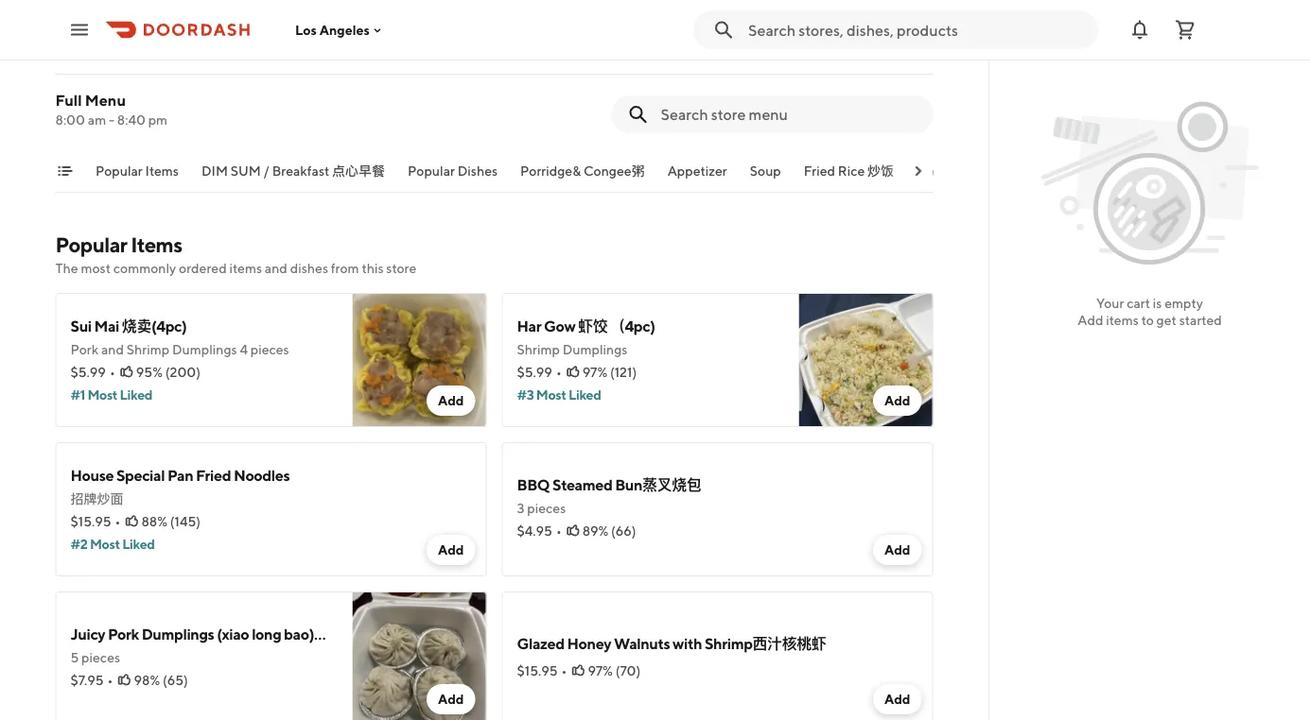 Task type: locate. For each thing, give the bounding box(es) containing it.
and left dishes
[[265, 261, 287, 276]]

$5.99 up #3
[[517, 365, 552, 380]]

2 $5.99 • from the left
[[517, 365, 562, 380]]

2 shrimp from the left
[[517, 342, 560, 358]]

started
[[1179, 313, 1222, 328]]

dumplings inside juicy pork dumplings (xiao long bao)灌汁小笼包 5 pieces
[[142, 626, 214, 644]]

(65)
[[163, 673, 188, 689]]

97% for 97% (121)
[[583, 365, 608, 380]]

most
[[87, 387, 117, 403], [536, 387, 566, 403], [90, 537, 120, 553]]

0 horizontal spatial items
[[229, 261, 262, 276]]

stars
[[102, 10, 125, 24]]

• up #2 most liked
[[115, 514, 121, 530]]

fried left rice
[[803, 163, 835, 179]]

items inside the popular items the most commonly ordered items and dishes from this store
[[131, 233, 182, 257]]

shrimp down har
[[517, 342, 560, 358]]

and down mai
[[101, 342, 124, 358]]

虾饺
[[578, 317, 608, 335]]

pieces up $4.95 • on the bottom of page
[[527, 501, 566, 517]]

0 horizontal spatial and
[[101, 342, 124, 358]]

pork right the juicy
[[108, 626, 139, 644]]

dishes
[[290, 261, 328, 276]]

2 $5.99 from the left
[[517, 365, 552, 380]]

1 horizontal spatial fried
[[803, 163, 835, 179]]

most right #3
[[536, 387, 566, 403]]

0 horizontal spatial $15.95 •
[[70, 514, 121, 530]]

$5.99 for sui
[[70, 365, 106, 380]]

0 vertical spatial 97%
[[583, 365, 608, 380]]

pieces inside bbq steamed bun蒸叉烧包 3 pieces
[[527, 501, 566, 517]]

$5.99 • up #1
[[70, 365, 115, 380]]

items
[[229, 261, 262, 276], [1106, 313, 1139, 328]]

$5.99 for har
[[517, 365, 552, 380]]

招牌炒面
[[70, 491, 123, 507]]

0 horizontal spatial pieces
[[81, 650, 120, 666]]

#1 most liked
[[70, 387, 152, 403]]

1 vertical spatial items
[[131, 233, 182, 257]]

most right #1
[[87, 387, 117, 403]]

0 vertical spatial fried
[[803, 163, 835, 179]]

3
[[517, 501, 525, 517]]

$5.99
[[70, 365, 106, 380], [517, 365, 552, 380]]

•
[[110, 365, 115, 380], [556, 365, 562, 380], [115, 514, 121, 530], [556, 524, 562, 539], [562, 664, 567, 679], [107, 673, 113, 689]]

full menu 8:00 am - 8:40 pm
[[55, 91, 168, 128]]

popular down the - at the left of page
[[95, 163, 142, 179]]

0 horizontal spatial pork
[[70, 342, 99, 358]]

1 vertical spatial pieces
[[527, 501, 566, 517]]

1 vertical spatial fried
[[196, 467, 231, 485]]

popular for popular items
[[95, 163, 142, 179]]

pork down sui
[[70, 342, 99, 358]]

$15.95 down glazed
[[517, 664, 558, 679]]

$15.95 • down glazed
[[517, 664, 567, 679]]

liked down the 97% (121)
[[569, 387, 601, 403]]

$15.95
[[70, 514, 111, 530], [517, 664, 558, 679]]

1 shrimp from the left
[[127, 342, 169, 358]]

1 vertical spatial items
[[1106, 313, 1139, 328]]

• right $4.95 on the left bottom of the page
[[556, 524, 562, 539]]

1 horizontal spatial pork
[[108, 626, 139, 644]]

the
[[55, 261, 78, 276]]

$15.95 for 97%
[[517, 664, 558, 679]]

95% (200)
[[136, 365, 201, 380]]

5 inside juicy pork dumplings (xiao long bao)灌汁小笼包 5 pieces
[[70, 650, 79, 666]]

liked for gow
[[569, 387, 601, 403]]

special
[[116, 467, 165, 485]]

1 vertical spatial pork
[[108, 626, 139, 644]]

$7.95 •
[[70, 673, 113, 689]]

appetizer button
[[667, 162, 727, 192]]

0 vertical spatial pork
[[70, 342, 99, 358]]

pieces up "$7.95 •"
[[81, 650, 120, 666]]

（4pc)
[[610, 317, 655, 335]]

0 vertical spatial pieces
[[250, 342, 289, 358]]

fried
[[803, 163, 835, 179], [196, 467, 231, 485]]

gow
[[544, 317, 575, 335]]

(66)
[[611, 524, 636, 539]]

$5.99 up #1
[[70, 365, 106, 380]]

dumplings inside har gow 虾饺 （4pc) shrimp dumplings
[[563, 342, 628, 358]]

popular left dishes
[[407, 163, 454, 179]]

shrimp
[[127, 342, 169, 358], [517, 342, 560, 358]]

1 $5.99 • from the left
[[70, 365, 115, 380]]

0 vertical spatial $15.95 •
[[70, 514, 121, 530]]

fried right pan
[[196, 467, 231, 485]]

0 vertical spatial items
[[145, 163, 178, 179]]

0 horizontal spatial $15.95
[[70, 514, 111, 530]]

97% left the (121)
[[583, 365, 608, 380]]

1 vertical spatial $15.95 •
[[517, 664, 567, 679]]

• up #1 most liked at the bottom left
[[110, 365, 115, 380]]

items right the ordered
[[229, 261, 262, 276]]

congee粥
[[583, 163, 644, 179]]

items for popular items the most commonly ordered items and dishes from this store
[[131, 233, 182, 257]]

dumplings up (65)
[[142, 626, 214, 644]]

items
[[145, 163, 178, 179], [131, 233, 182, 257]]

house special pan fried noodles 招牌炒面
[[70, 467, 290, 507]]

1 horizontal spatial shrimp
[[517, 342, 560, 358]]

$4.95
[[517, 524, 552, 539]]

noodles
[[234, 467, 290, 485]]

popular items
[[95, 163, 178, 179]]

popular dishes
[[407, 163, 497, 179]]

items inside "popular items" button
[[145, 163, 178, 179]]

dumplings up (200)
[[172, 342, 237, 358]]

los angeles
[[295, 22, 370, 38]]

89% (66)
[[583, 524, 636, 539]]

1 vertical spatial 97%
[[588, 664, 613, 679]]

1 horizontal spatial pieces
[[250, 342, 289, 358]]

juicy
[[70, 626, 105, 644]]

-
[[109, 112, 114, 128]]

items up commonly
[[131, 233, 182, 257]]

menu
[[85, 91, 126, 109]]

bun蒸叉烧包
[[615, 476, 701, 494]]

0 items, open order cart image
[[1174, 18, 1197, 41]]

pork
[[70, 342, 99, 358], [108, 626, 139, 644]]

commonly
[[113, 261, 176, 276]]

is
[[1153, 296, 1162, 311]]

1 horizontal spatial items
[[1106, 313, 1139, 328]]

0 horizontal spatial shrimp
[[127, 342, 169, 358]]

8:40
[[117, 112, 146, 128]]

1 vertical spatial 5
[[70, 650, 79, 666]]

soup button
[[750, 162, 781, 192]]

0 horizontal spatial $5.99
[[70, 365, 106, 380]]

mai
[[94, 317, 119, 335]]

97% left (70)
[[588, 664, 613, 679]]

88% (145)
[[141, 514, 201, 530]]

porridge&
[[520, 163, 581, 179]]

1 horizontal spatial $5.99 •
[[517, 365, 562, 380]]

0 vertical spatial 5
[[93, 10, 100, 24]]

fried rice 炒饭
[[803, 163, 894, 179]]

liked down 88%
[[122, 537, 155, 553]]

$5.99 • for har
[[517, 365, 562, 380]]

from
[[331, 261, 359, 276]]

popular up most
[[55, 233, 127, 257]]

• for har gow 虾饺 （4pc)
[[556, 365, 562, 380]]

0 horizontal spatial $5.99 •
[[70, 365, 115, 380]]

most for special
[[90, 537, 120, 553]]

$15.95 • for 97% (70)
[[517, 664, 567, 679]]

2 horizontal spatial pieces
[[527, 501, 566, 517]]

• down glazed
[[562, 664, 567, 679]]

popular for popular items the most commonly ordered items and dishes from this store
[[55, 233, 127, 257]]

porridge& congee粥
[[520, 163, 644, 179]]

1 vertical spatial and
[[101, 342, 124, 358]]

89%
[[583, 524, 609, 539]]

1 $5.99 from the left
[[70, 365, 106, 380]]

pieces inside sui mai 烧卖(4pc) pork and shrimp dumplings 4 pieces
[[250, 342, 289, 358]]

pieces
[[250, 342, 289, 358], [527, 501, 566, 517], [81, 650, 120, 666]]

0 vertical spatial and
[[265, 261, 287, 276]]

pork inside juicy pork dumplings (xiao long bao)灌汁小笼包 5 pieces
[[108, 626, 139, 644]]

0 horizontal spatial fried
[[196, 467, 231, 485]]

5
[[93, 10, 100, 24], [70, 650, 79, 666]]

• for sui mai 烧卖(4pc)
[[110, 365, 115, 380]]

pork inside sui mai 烧卖(4pc) pork and shrimp dumplings 4 pieces
[[70, 342, 99, 358]]

liked down 95%
[[120, 387, 152, 403]]

1 horizontal spatial $5.99
[[517, 365, 552, 380]]

1 horizontal spatial $15.95
[[517, 664, 558, 679]]

$4.95 •
[[517, 524, 562, 539]]

items down your
[[1106, 313, 1139, 328]]

0 horizontal spatial 5
[[70, 650, 79, 666]]

$15.95 down 招牌炒面
[[70, 514, 111, 530]]

5 up the "$7.95"
[[70, 650, 79, 666]]

ordered
[[179, 261, 227, 276]]

items down pm
[[145, 163, 178, 179]]

popular inside the popular items the most commonly ordered items and dishes from this store
[[55, 233, 127, 257]]

1 horizontal spatial $15.95 •
[[517, 664, 567, 679]]

long
[[252, 626, 281, 644]]

炒饭
[[867, 163, 894, 179]]

add
[[1078, 313, 1104, 328], [438, 393, 464, 409], [885, 393, 911, 409], [438, 543, 464, 558], [885, 543, 911, 558], [438, 692, 464, 708], [885, 692, 911, 708]]

pieces right 4
[[250, 342, 289, 358]]

• up #3 most liked
[[556, 365, 562, 380]]

(200)
[[165, 365, 201, 380]]

dumplings
[[172, 342, 237, 358], [563, 342, 628, 358], [142, 626, 214, 644]]

$15.95 • down 招牌炒面
[[70, 514, 121, 530]]

0 vertical spatial $15.95
[[70, 514, 111, 530]]

sui mai 烧卖(4pc) image
[[352, 293, 487, 428]]

items inside your cart is empty add items to get started
[[1106, 313, 1139, 328]]

• right the "$7.95"
[[107, 673, 113, 689]]

show menu categories image
[[57, 164, 72, 179]]

2 vertical spatial pieces
[[81, 650, 120, 666]]

dumplings down 虾饺 on the left top of the page
[[563, 342, 628, 358]]

0 vertical spatial items
[[229, 261, 262, 276]]

1 vertical spatial $15.95
[[517, 664, 558, 679]]

$5.99 • up #3
[[517, 365, 562, 380]]

notification bell image
[[1129, 18, 1151, 41]]

scroll menu navigation right image
[[911, 164, 926, 179]]

sui mai 烧卖(4pc) pork and shrimp dumplings 4 pieces
[[70, 317, 289, 358]]

• for juicy pork dumplings (xiao long bao)灌汁小笼包
[[107, 673, 113, 689]]

1 horizontal spatial and
[[265, 261, 287, 276]]

juicy pork dumplings (xiao long bao)灌汁小笼包 image
[[352, 592, 487, 721]]

#3
[[517, 387, 534, 403]]

glazed honey walnuts with shrimp西汁核桃虾
[[517, 635, 826, 653]]

烧卖(4pc)
[[122, 317, 187, 335]]

popular
[[95, 163, 142, 179], [407, 163, 454, 179], [55, 233, 127, 257]]

shrimp up 95%
[[127, 342, 169, 358]]

appetizer
[[667, 163, 727, 179]]

5 right the of
[[93, 10, 100, 24]]

most right #2
[[90, 537, 120, 553]]



Task type: describe. For each thing, give the bounding box(es) containing it.
bbq steamed bun蒸叉烧包 3 pieces
[[517, 476, 701, 517]]

(xiao
[[217, 626, 249, 644]]

(121)
[[610, 365, 637, 380]]

bbq
[[517, 476, 550, 494]]

los angeles button
[[295, 22, 385, 38]]

full
[[55, 91, 82, 109]]

juicy pork dumplings (xiao long bao)灌汁小笼包 5 pieces
[[70, 626, 388, 666]]

har gow 虾饺 （4pc) image
[[799, 293, 933, 428]]

fried inside 'button'
[[803, 163, 835, 179]]

los
[[295, 22, 317, 38]]

$15.95 • for 88% (145)
[[70, 514, 121, 530]]

Item Search search field
[[661, 104, 918, 125]]

most for mai
[[87, 387, 117, 403]]

most
[[81, 261, 111, 276]]

empty
[[1165, 296, 1203, 311]]

(70)
[[616, 664, 641, 679]]

shrimp西汁核桃虾
[[705, 635, 826, 653]]

sui
[[70, 317, 92, 335]]

cart
[[1127, 296, 1150, 311]]

点心早餐
[[332, 163, 385, 179]]

liked for special
[[122, 537, 155, 553]]

• for house special pan fried noodles
[[115, 514, 121, 530]]

/
[[263, 163, 269, 179]]

glazed
[[517, 635, 565, 653]]

dishes
[[457, 163, 497, 179]]

#2
[[70, 537, 87, 553]]

shrimp inside sui mai 烧卖(4pc) pork and shrimp dumplings 4 pieces
[[127, 342, 169, 358]]

97% (70)
[[588, 664, 641, 679]]

fried rice 炒饭 button
[[803, 162, 894, 192]]

liked for mai
[[120, 387, 152, 403]]

items for popular items
[[145, 163, 178, 179]]

97% for 97% (70)
[[588, 664, 613, 679]]

porridge& congee粥 button
[[520, 162, 644, 192]]

noodle 面条 button
[[916, 162, 990, 192]]

breakfast
[[272, 163, 329, 179]]

(145)
[[170, 514, 201, 530]]

Store search: begin typing to search for stores available on DoorDash text field
[[748, 19, 1087, 40]]

to
[[1142, 313, 1154, 328]]

open menu image
[[68, 18, 91, 41]]

angeles
[[320, 22, 370, 38]]

add inside your cart is empty add items to get started
[[1078, 313, 1104, 328]]

store
[[386, 261, 417, 276]]

dim sum / breakfast 点心早餐
[[201, 163, 385, 179]]

shrimp inside har gow 虾饺 （4pc) shrimp dumplings
[[517, 342, 560, 358]]

sum
[[230, 163, 260, 179]]

har gow 虾饺 （4pc) shrimp dumplings
[[517, 317, 655, 358]]

88%
[[141, 514, 167, 530]]

noodle
[[916, 163, 961, 179]]

$7.95
[[70, 673, 104, 689]]

noodle 面条
[[916, 163, 990, 179]]

fried inside house special pan fried noodles 招牌炒面
[[196, 467, 231, 485]]

97% (121)
[[583, 365, 637, 380]]

pieces inside juicy pork dumplings (xiao long bao)灌汁小笼包 5 pieces
[[81, 650, 120, 666]]

$15.95 for 88%
[[70, 514, 111, 530]]

98% (65)
[[134, 673, 188, 689]]

get
[[1157, 313, 1177, 328]]

bao)灌汁小笼包
[[284, 626, 388, 644]]

walnuts
[[614, 635, 670, 653]]

#2 most liked
[[70, 537, 155, 553]]

#1
[[70, 387, 85, 403]]

dim
[[201, 163, 227, 179]]

dumplings inside sui mai 烧卖(4pc) pork and shrimp dumplings 4 pieces
[[172, 342, 237, 358]]

am
[[88, 112, 106, 128]]

soup
[[750, 163, 781, 179]]

and inside sui mai 烧卖(4pc) pork and shrimp dumplings 4 pieces
[[101, 342, 124, 358]]

har
[[517, 317, 541, 335]]

and inside the popular items the most commonly ordered items and dishes from this store
[[265, 261, 287, 276]]

95%
[[136, 365, 163, 380]]

your
[[1097, 296, 1124, 311]]

rice
[[838, 163, 865, 179]]

$5.99 • for sui
[[70, 365, 115, 380]]

with
[[673, 635, 702, 653]]

pm
[[148, 112, 168, 128]]

dim sum / breakfast 点心早餐 button
[[201, 162, 385, 192]]

popular for popular dishes
[[407, 163, 454, 179]]

popular items the most commonly ordered items and dishes from this store
[[55, 233, 417, 276]]

honey
[[567, 635, 611, 653]]

98%
[[134, 673, 160, 689]]

most for gow
[[536, 387, 566, 403]]

your cart is empty add items to get started
[[1078, 296, 1222, 328]]

this
[[362, 261, 384, 276]]

items inside the popular items the most commonly ordered items and dishes from this store
[[229, 261, 262, 276]]

#3 most liked
[[517, 387, 601, 403]]

• for bbq steamed bun蒸叉烧包
[[556, 524, 562, 539]]

of 5 stars
[[81, 10, 125, 24]]

of
[[81, 10, 91, 24]]

popular items button
[[95, 162, 178, 192]]

steamed
[[553, 476, 612, 494]]

1 horizontal spatial 5
[[93, 10, 100, 24]]

pan
[[167, 467, 193, 485]]

8:00
[[55, 112, 85, 128]]



Task type: vqa. For each thing, say whether or not it's contained in the screenshot.
Sui Mai 烧卖(4pc) •
yes



